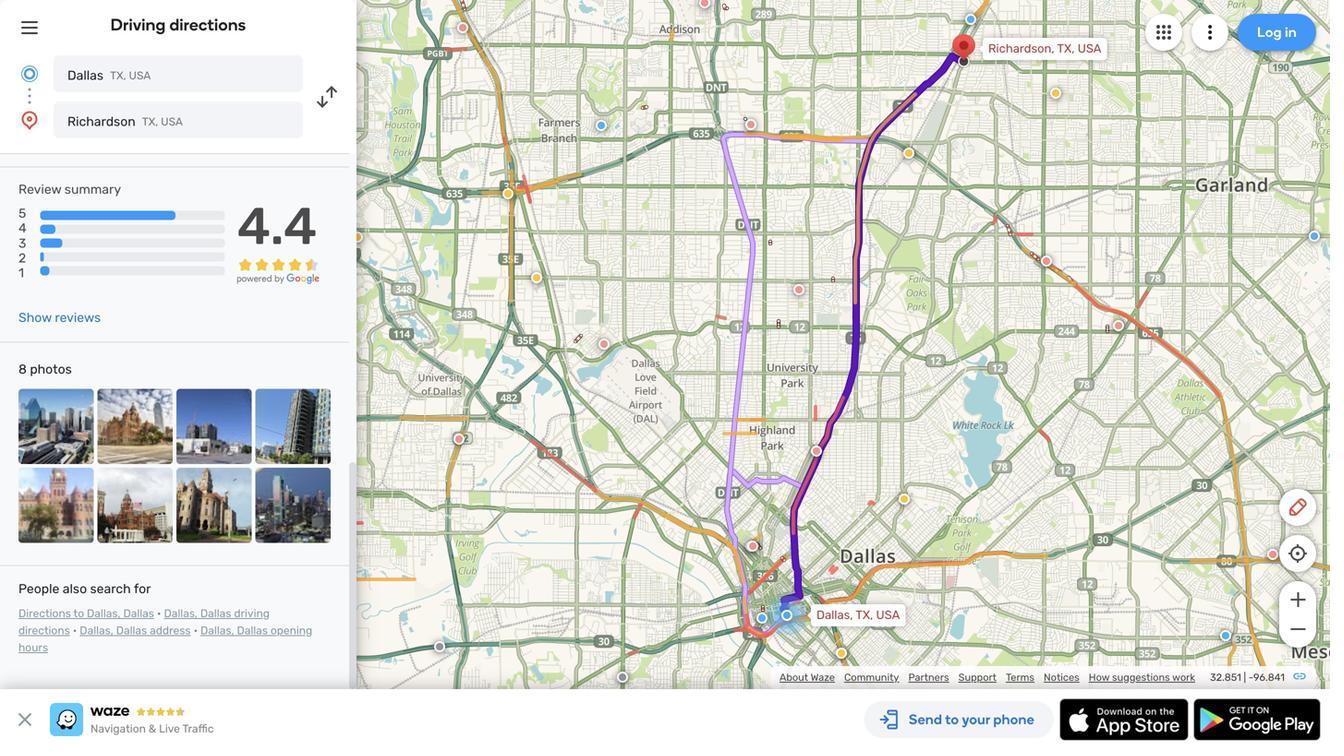 Task type: vqa. For each thing, say whether or not it's contained in the screenshot.
DALLAS, DALLAS DRIVING DIRECTIONS link
yes



Task type: describe. For each thing, give the bounding box(es) containing it.
navigation
[[91, 723, 146, 736]]

live
[[159, 723, 180, 736]]

photos
[[30, 362, 72, 377]]

image 6 of dallas, dallas image
[[97, 468, 173, 544]]

support link
[[958, 672, 997, 684]]

usa for richardson,
[[1078, 42, 1101, 56]]

reviews
[[55, 310, 101, 326]]

96.841
[[1253, 672, 1285, 684]]

address
[[150, 625, 191, 638]]

notices link
[[1044, 672, 1080, 684]]

dallas for dallas, dallas opening hours
[[237, 625, 268, 638]]

location image
[[18, 109, 41, 131]]

directions inside dallas, dallas driving directions
[[18, 625, 70, 638]]

dallas, tx, usa
[[816, 609, 900, 623]]

driving directions
[[110, 15, 246, 35]]

people
[[18, 582, 59, 597]]

work
[[1172, 672, 1195, 684]]

image 1 of dallas, dallas image
[[18, 389, 94, 465]]

1 vertical spatial accident image
[[617, 672, 628, 683]]

0 vertical spatial hazard image
[[903, 148, 914, 159]]

dallas, for dallas, tx, usa
[[816, 609, 853, 623]]

image 7 of dallas, dallas image
[[176, 468, 252, 544]]

people also search for
[[18, 582, 151, 597]]

dallas, dallas driving directions link
[[18, 608, 270, 638]]

richardson tx, usa
[[67, 114, 183, 129]]

tx, for dallas
[[110, 69, 126, 82]]

usa for dallas
[[129, 69, 151, 82]]

driving
[[234, 608, 270, 621]]

dallas for dallas, dallas address
[[116, 625, 147, 638]]

driving
[[110, 15, 166, 35]]

usa for richardson
[[161, 115, 183, 128]]

about waze link
[[780, 672, 835, 684]]

community
[[844, 672, 899, 684]]

directions to dallas, dallas
[[18, 608, 154, 621]]

also
[[63, 582, 87, 597]]

review summary
[[18, 182, 121, 197]]

4
[[18, 221, 27, 236]]

dallas, for dallas, dallas driving directions
[[164, 608, 198, 621]]

image 4 of dallas, dallas image
[[255, 389, 331, 465]]

partners link
[[908, 672, 949, 684]]

1
[[18, 266, 24, 281]]

3
[[18, 236, 26, 251]]

-
[[1249, 672, 1253, 684]]

1 horizontal spatial directions
[[169, 15, 246, 35]]

2
[[18, 251, 26, 266]]

richardson
[[67, 114, 136, 129]]

link image
[[1292, 670, 1307, 684]]



Task type: locate. For each thing, give the bounding box(es) containing it.
dallas, down directions to dallas, dallas
[[80, 625, 113, 638]]

search
[[90, 582, 131, 597]]

usa up community link
[[876, 609, 900, 623]]

directions to dallas, dallas link
[[18, 608, 154, 621]]

tx, inside "dallas tx, usa"
[[110, 69, 126, 82]]

traffic
[[182, 723, 214, 736]]

dallas inside dallas, dallas driving directions
[[200, 608, 231, 621]]

terms
[[1006, 672, 1035, 684]]

usa inside "dallas tx, usa"
[[129, 69, 151, 82]]

hazard image
[[903, 148, 914, 159], [352, 232, 363, 243]]

usa up richardson tx, usa
[[129, 69, 151, 82]]

5 4 3 2 1
[[18, 206, 27, 281]]

tx, inside richardson tx, usa
[[142, 115, 158, 128]]

&
[[149, 723, 156, 736]]

tx,
[[1057, 42, 1075, 56], [110, 69, 126, 82], [142, 115, 158, 128], [856, 609, 873, 623]]

police image
[[965, 14, 976, 25], [596, 120, 607, 131], [1309, 231, 1320, 242], [756, 613, 768, 624]]

directions down directions
[[18, 625, 70, 638]]

x image
[[14, 709, 36, 732]]

image 8 of dallas, dallas image
[[255, 468, 331, 544]]

about waze community partners support terms notices how suggestions work
[[780, 672, 1195, 684]]

dallas, dallas address link
[[80, 625, 191, 638]]

usa inside richardson tx, usa
[[161, 115, 183, 128]]

how suggestions work link
[[1089, 672, 1195, 684]]

usa right richardson
[[161, 115, 183, 128]]

usa right richardson,
[[1078, 42, 1101, 56]]

4.4
[[237, 196, 317, 257]]

road closed image
[[1113, 321, 1124, 332], [811, 446, 822, 457], [745, 541, 756, 552], [747, 541, 758, 552]]

8
[[18, 362, 27, 377]]

review
[[18, 182, 61, 197]]

hours
[[18, 642, 48, 655]]

directions
[[18, 608, 71, 621]]

for
[[134, 582, 151, 597]]

0 vertical spatial directions
[[169, 15, 246, 35]]

dallas inside dallas, dallas opening hours
[[237, 625, 268, 638]]

opening
[[270, 625, 312, 638]]

waze
[[811, 672, 835, 684]]

image 2 of dallas, dallas image
[[97, 389, 173, 465]]

richardson, tx, usa
[[988, 42, 1101, 56]]

hazard image
[[1050, 88, 1061, 99], [502, 188, 514, 200], [531, 272, 542, 284], [899, 494, 910, 505], [836, 648, 847, 659]]

zoom out image
[[1286, 619, 1309, 641]]

1 vertical spatial directions
[[18, 625, 70, 638]]

tx, for richardson
[[142, 115, 158, 128]]

navigation & live traffic
[[91, 723, 214, 736]]

1 horizontal spatial accident image
[[617, 672, 628, 683]]

dallas, dallas opening hours link
[[18, 625, 312, 655]]

0 horizontal spatial hazard image
[[352, 232, 363, 243]]

zoom in image
[[1286, 589, 1309, 611]]

32.851 | -96.841
[[1210, 672, 1285, 684]]

suggestions
[[1112, 672, 1170, 684]]

dallas, for dallas, dallas address
[[80, 625, 113, 638]]

dallas, dallas address
[[80, 625, 191, 638]]

directions right driving
[[169, 15, 246, 35]]

dallas for dallas, dallas driving directions
[[200, 608, 231, 621]]

dallas, down driving
[[200, 625, 234, 638]]

1 vertical spatial hazard image
[[352, 232, 363, 243]]

|
[[1244, 672, 1246, 684]]

image 5 of dallas, dallas image
[[18, 468, 94, 544]]

dallas, up address
[[164, 608, 198, 621]]

tx, right richardson,
[[1057, 42, 1075, 56]]

usa for dallas,
[[876, 609, 900, 623]]

current location image
[[18, 63, 41, 85]]

richardson,
[[988, 42, 1055, 56]]

usa
[[1078, 42, 1101, 56], [129, 69, 151, 82], [161, 115, 183, 128], [876, 609, 900, 623]]

dallas,
[[87, 608, 121, 621], [164, 608, 198, 621], [816, 609, 853, 623], [80, 625, 113, 638], [200, 625, 234, 638]]

to
[[73, 608, 84, 621]]

accident image
[[434, 642, 445, 653], [617, 672, 628, 683]]

0 horizontal spatial accident image
[[434, 642, 445, 653]]

dallas, up waze
[[816, 609, 853, 623]]

dallas, right to
[[87, 608, 121, 621]]

pencil image
[[1287, 497, 1309, 519]]

dallas, dallas opening hours
[[18, 625, 312, 655]]

summary
[[64, 182, 121, 197]]

how
[[1089, 672, 1110, 684]]

tx, right richardson
[[142, 115, 158, 128]]

about
[[780, 672, 808, 684]]

dallas, inside dallas, dallas opening hours
[[200, 625, 234, 638]]

tx, for richardson,
[[1057, 42, 1075, 56]]

dallas
[[67, 68, 104, 83], [123, 608, 154, 621], [200, 608, 231, 621], [116, 625, 147, 638], [237, 625, 268, 638]]

show
[[18, 310, 52, 326]]

1 horizontal spatial hazard image
[[903, 148, 914, 159]]

8 photos
[[18, 362, 72, 377]]

support
[[958, 672, 997, 684]]

dallas, dallas driving directions
[[18, 608, 270, 638]]

partners
[[908, 672, 949, 684]]

terms link
[[1006, 672, 1035, 684]]

community link
[[844, 672, 899, 684]]

32.851
[[1210, 672, 1241, 684]]

dallas, for dallas, dallas opening hours
[[200, 625, 234, 638]]

tx, up richardson tx, usa
[[110, 69, 126, 82]]

image 3 of dallas, dallas image
[[176, 389, 252, 465]]

0 horizontal spatial directions
[[18, 625, 70, 638]]

dallas, inside dallas, dallas driving directions
[[164, 608, 198, 621]]

show reviews
[[18, 310, 101, 326]]

tx, for dallas,
[[856, 609, 873, 623]]

5
[[18, 206, 26, 221]]

road closed image
[[699, 0, 710, 8], [457, 22, 468, 33], [745, 119, 756, 130], [1041, 256, 1052, 267], [793, 284, 804, 296], [599, 339, 610, 350], [454, 434, 465, 445], [1267, 550, 1278, 561]]

0 vertical spatial accident image
[[434, 642, 445, 653]]

tx, up community link
[[856, 609, 873, 623]]

directions
[[169, 15, 246, 35], [18, 625, 70, 638]]

notices
[[1044, 672, 1080, 684]]

police image
[[1220, 631, 1231, 642]]

dallas tx, usa
[[67, 68, 151, 83]]



